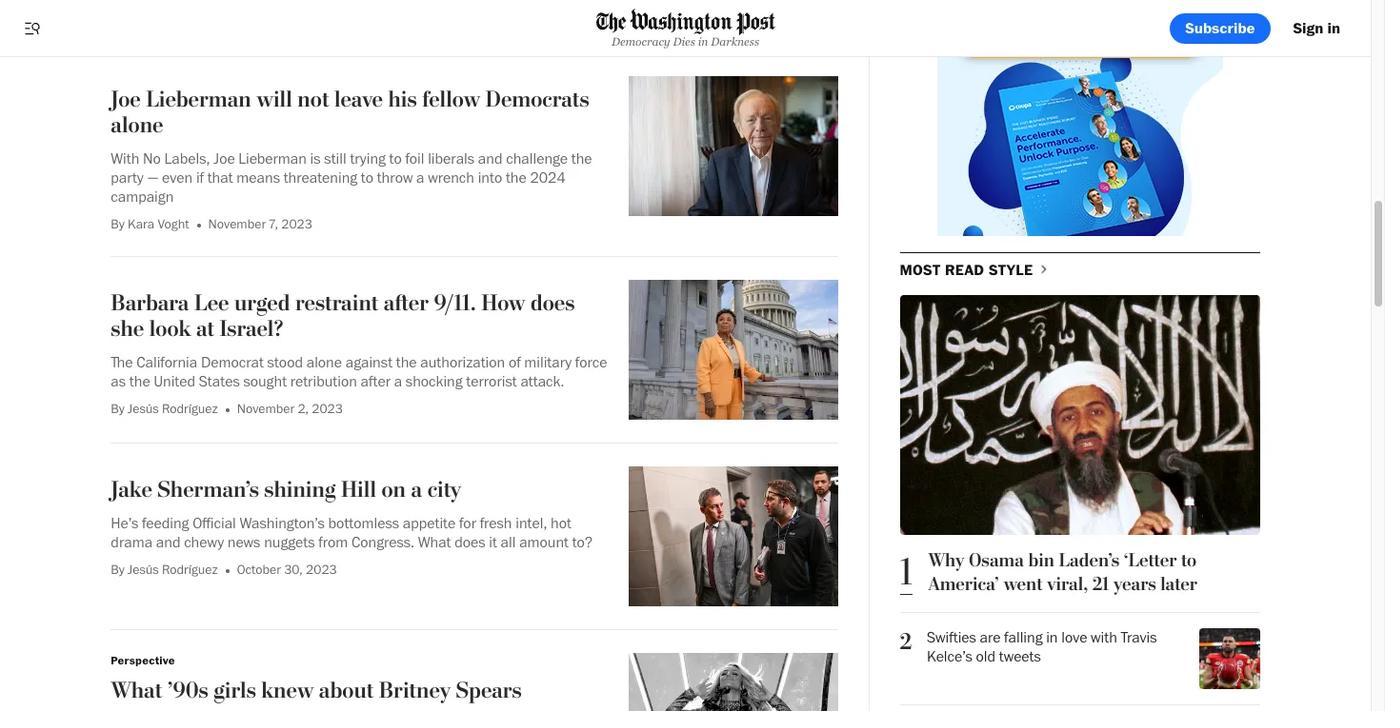 Task type: locate. For each thing, give the bounding box(es) containing it.
1 horizontal spatial what
[[418, 534, 451, 552]]

trying
[[350, 150, 386, 168]]

1 vertical spatial what
[[111, 677, 162, 705]]

and up into on the left top
[[478, 150, 503, 168]]

1 by jesús rodríguez from the top
[[111, 401, 218, 416]]

at
[[196, 315, 214, 343]]

0 vertical spatial and
[[478, 150, 503, 168]]

democracy dies in darkness
[[611, 35, 759, 48]]

after inside the california democrat stood alone against the authorization of military force as the united states sought retribution after a shocking terrorist attack.
[[361, 372, 391, 391]]

to?
[[572, 534, 592, 552]]

november
[[208, 216, 266, 232], [237, 401, 295, 416]]

city
[[427, 476, 461, 504]]

lieberman inside with no labels, joe lieberman is still trying to foil liberals and challenge the party — even if that means threatening to throw a wrench into the 2024 campaign
[[238, 150, 307, 168]]

democrat
[[201, 353, 264, 371]]

october
[[237, 562, 281, 578]]

the right challenge
[[571, 150, 592, 168]]

9/11.
[[434, 290, 476, 317]]

kara voght link
[[128, 216, 189, 232]]

2 vertical spatial by
[[111, 562, 125, 578]]

what
[[418, 534, 451, 552], [111, 677, 162, 705]]

after down "against"
[[361, 372, 391, 391]]

1 vertical spatial after
[[361, 372, 391, 391]]

the washington post homepage. image
[[596, 9, 775, 36]]

1 vertical spatial a
[[394, 372, 402, 391]]

and for joe lieberman will not leave his fellow democrats alone
[[478, 150, 503, 168]]

2023 for restraint
[[312, 401, 343, 416]]

the up shocking
[[396, 353, 417, 371]]

1 vertical spatial by
[[111, 401, 125, 416]]

lee
[[194, 290, 229, 317]]

2 jesús rodríguez link from the top
[[128, 562, 218, 578]]

to
[[389, 150, 402, 168], [361, 169, 373, 187], [1181, 550, 1197, 573]]

1 horizontal spatial does
[[531, 290, 575, 317]]

2 by jesús rodríguez from the top
[[111, 562, 218, 578]]

0 horizontal spatial to
[[361, 169, 373, 187]]

1 vertical spatial by jesús rodríguez
[[111, 562, 218, 578]]

love
[[1061, 629, 1087, 647]]

november 2, 2023
[[237, 401, 343, 416]]

2 horizontal spatial in
[[1327, 19, 1340, 37]]

a down foil
[[416, 169, 424, 187]]

in right sign
[[1327, 19, 1340, 37]]

by for alone
[[111, 216, 125, 232]]

nuggets
[[264, 534, 315, 552]]

1 vertical spatial jesús rodríguez link
[[128, 562, 218, 578]]

0 vertical spatial lieberman
[[146, 86, 251, 114]]

by left kara
[[111, 216, 125, 232]]

2023 for not
[[281, 216, 312, 232]]

rodríguez down united
[[162, 401, 218, 416]]

most read style
[[900, 261, 1033, 279]]

jesús down united
[[128, 401, 159, 416]]

what down appetite
[[418, 534, 451, 552]]

by jesús rodríguez for jake
[[111, 562, 218, 578]]

kelce's
[[927, 648, 972, 666]]

fresh
[[480, 515, 512, 533]]

knew
[[261, 677, 314, 705]]

1 horizontal spatial in
[[1046, 629, 1058, 647]]

leave
[[334, 86, 383, 114]]

in left love
[[1046, 629, 1058, 647]]

0 vertical spatial by jesús rodríguez
[[111, 401, 218, 416]]

does inside he's feeding official washington's bottomless appetite for fresh intel, hot drama and chewy news nuggets from congress. what does it all amount to?
[[455, 534, 485, 552]]

0 vertical spatial after
[[384, 290, 429, 317]]

1 vertical spatial alone
[[306, 353, 342, 371]]

1 rodríguez from the top
[[162, 401, 218, 416]]

2
[[900, 629, 912, 656]]

0 vertical spatial jesús rodríguez link
[[128, 401, 218, 416]]

1 vertical spatial rodríguez
[[162, 562, 218, 578]]

by kara voght
[[111, 216, 189, 232]]

jesús rodríguez link for jake
[[128, 562, 218, 578]]

lieberman
[[146, 86, 251, 114], [238, 150, 307, 168]]

viral,
[[1047, 574, 1088, 596]]

to inside 'why osama bin laden's 'letter to america' went viral, 21 years later'
[[1181, 550, 1197, 573]]

lieberman up labels,
[[146, 86, 251, 114]]

urged
[[234, 290, 290, 317]]

falling
[[1004, 629, 1043, 647]]

by jesús rodríguez for barbara
[[111, 401, 218, 416]]

jesús down drama on the left of the page
[[128, 562, 159, 578]]

spears
[[456, 677, 522, 705]]

2 rodríguez from the top
[[162, 562, 218, 578]]

jesús rodríguez link down the chewy
[[128, 562, 218, 578]]

2023 right 30, at the bottom of page
[[306, 562, 337, 578]]

by jesús rodríguez down drama on the left of the page
[[111, 562, 218, 578]]

0 horizontal spatial and
[[156, 534, 180, 552]]

sherman's
[[157, 476, 259, 504]]

alone up retribution
[[306, 353, 342, 371]]

still
[[324, 150, 346, 168]]

0 vertical spatial november
[[208, 216, 266, 232]]

1
[[900, 551, 913, 596]]

1 horizontal spatial to
[[389, 150, 402, 168]]

all
[[501, 534, 516, 552]]

to up throw
[[389, 150, 402, 168]]

november left 7,
[[208, 216, 266, 232]]

november for urged
[[237, 401, 295, 416]]

jesús rodríguez link down united
[[128, 401, 218, 416]]

later
[[1160, 574, 1197, 596]]

military
[[524, 353, 572, 371]]

does down for
[[455, 534, 485, 552]]

and inside with no labels, joe lieberman is still trying to foil liberals and challenge the party — even if that means threatening to throw a wrench into the 2024 campaign
[[478, 150, 503, 168]]

joe lieberman will not leave his fellow democrats alone link
[[111, 86, 613, 142]]

foil
[[405, 150, 424, 168]]

2 horizontal spatial to
[[1181, 550, 1197, 573]]

jesús for barbara lee urged restraint after 9/11. how does she look at israel?
[[128, 401, 159, 416]]

and down the feeding on the left
[[156, 534, 180, 552]]

1 vertical spatial 2023
[[312, 401, 343, 416]]

2 vertical spatial to
[[1181, 550, 1197, 573]]

0 horizontal spatial alone
[[111, 111, 163, 139]]

1 horizontal spatial alone
[[306, 353, 342, 371]]

a left shocking
[[394, 372, 402, 391]]

look
[[149, 315, 191, 343]]

1 vertical spatial november
[[237, 401, 295, 416]]

the right the as at the bottom
[[129, 372, 150, 391]]

0 vertical spatial what
[[418, 534, 451, 552]]

by jesús rodríguez down united
[[111, 401, 218, 416]]

0 horizontal spatial what
[[111, 677, 162, 705]]

sign
[[1293, 19, 1323, 37]]

primary element
[[0, 0, 1371, 57]]

0 horizontal spatial joe
[[111, 86, 141, 114]]

1 vertical spatial does
[[455, 534, 485, 552]]

britney
[[379, 677, 451, 705]]

after left 9/11.
[[384, 290, 429, 317]]

with
[[111, 150, 139, 168]]

2023 right 2,
[[312, 401, 343, 416]]

alone up with
[[111, 111, 163, 139]]

washington's
[[240, 515, 325, 533]]

rodríguez down the chewy
[[162, 562, 218, 578]]

why osama bin laden's 'letter to america' went viral, 21 years later
[[928, 550, 1197, 596]]

0 vertical spatial jesús
[[128, 401, 159, 416]]

1 vertical spatial to
[[361, 169, 373, 187]]

tweets
[[999, 648, 1041, 666]]

campaign
[[111, 188, 174, 206]]

by down drama on the left of the page
[[111, 562, 125, 578]]

1 vertical spatial joe
[[214, 150, 235, 168]]

1 by from the top
[[111, 216, 125, 232]]

a right on
[[411, 476, 422, 504]]

1 horizontal spatial joe
[[214, 150, 235, 168]]

november for will
[[208, 216, 266, 232]]

7,
[[269, 216, 278, 232]]

how
[[481, 290, 525, 317]]

2023
[[281, 216, 312, 232], [312, 401, 343, 416], [306, 562, 337, 578]]

united
[[154, 372, 195, 391]]

0 vertical spatial a
[[416, 169, 424, 187]]

joe up the that
[[214, 150, 235, 168]]

0 vertical spatial joe
[[111, 86, 141, 114]]

2 vertical spatial a
[[411, 476, 422, 504]]

2 jesús from the top
[[128, 562, 159, 578]]

0 vertical spatial alone
[[111, 111, 163, 139]]

jesús
[[128, 401, 159, 416], [128, 562, 159, 578]]

osama
[[969, 550, 1024, 573]]

swifties are falling in love with travis kelce's old tweets
[[927, 629, 1157, 666]]

lieberman inside 'joe lieberman will not leave his fellow democrats alone'
[[146, 86, 251, 114]]

1 jesús rodríguez link from the top
[[128, 401, 218, 416]]

is
[[310, 150, 321, 168]]

0 vertical spatial to
[[389, 150, 402, 168]]

2023 right 7,
[[281, 216, 312, 232]]

2 by from the top
[[111, 401, 125, 416]]

0 vertical spatial rodríguez
[[162, 401, 218, 416]]

what inside perspective what '90s girls knew about britney spears
[[111, 677, 162, 705]]

joe up with
[[111, 86, 141, 114]]

what down perspective
[[111, 677, 162, 705]]

challenge
[[506, 150, 568, 168]]

3 by from the top
[[111, 562, 125, 578]]

2 vertical spatial 2023
[[306, 562, 337, 578]]

lieberman up the means
[[238, 150, 307, 168]]

a
[[416, 169, 424, 187], [394, 372, 402, 391], [411, 476, 422, 504]]

shining
[[264, 476, 336, 504]]

to down trying
[[361, 169, 373, 187]]

does right how
[[531, 290, 575, 317]]

1 vertical spatial and
[[156, 534, 180, 552]]

of
[[509, 353, 521, 371]]

not
[[298, 86, 329, 114]]

0 horizontal spatial does
[[455, 534, 485, 552]]

by down the as at the bottom
[[111, 401, 125, 416]]

in right dies
[[698, 35, 708, 48]]

30,
[[284, 562, 303, 578]]

about
[[319, 677, 374, 705]]

1 horizontal spatial and
[[478, 150, 503, 168]]

to up later
[[1181, 550, 1197, 573]]

and inside he's feeding official washington's bottomless appetite for fresh intel, hot drama and chewy news nuggets from congress. what does it all amount to?
[[156, 534, 180, 552]]

shocking
[[406, 372, 463, 391]]

1 vertical spatial jesús
[[128, 562, 159, 578]]

1 vertical spatial lieberman
[[238, 150, 307, 168]]

rodríguez for sherman's
[[162, 562, 218, 578]]

his
[[388, 86, 417, 114]]

1 jesús from the top
[[128, 401, 159, 416]]

does
[[531, 290, 575, 317], [455, 534, 485, 552]]

november down sought
[[237, 401, 295, 416]]

0 vertical spatial by
[[111, 216, 125, 232]]

0 vertical spatial 2023
[[281, 216, 312, 232]]

0 vertical spatial does
[[531, 290, 575, 317]]

the
[[571, 150, 592, 168], [506, 169, 527, 187], [396, 353, 417, 371], [129, 372, 150, 391]]

means
[[237, 169, 280, 187]]



Task type: describe. For each thing, give the bounding box(es) containing it.
in inside swifties are falling in love with travis kelce's old tweets
[[1046, 629, 1058, 647]]

21
[[1092, 574, 1109, 596]]

subscribe
[[1185, 19, 1255, 37]]

barbara lee urged restraint after 9/11. how does she look at israel? link
[[111, 290, 613, 346]]

that
[[207, 169, 233, 187]]

are
[[980, 629, 1001, 647]]

feeding
[[142, 515, 189, 533]]

after inside barbara lee urged restraint after 9/11. how does she look at israel?
[[384, 290, 429, 317]]

perspective
[[111, 653, 175, 668]]

years
[[1113, 574, 1156, 596]]

in inside 'link'
[[1327, 19, 1340, 37]]

the california democrat stood alone against the authorization of military force as the united states sought retribution after a shocking terrorist attack.
[[111, 353, 607, 391]]

bottomless
[[328, 515, 399, 533]]

search and browse sections image
[[23, 19, 42, 38]]

it
[[489, 534, 497, 552]]

barbara lee urged restraint after 9/11. how does she look at israel?
[[111, 290, 575, 343]]

most read style link
[[900, 252, 1260, 280]]

laden's
[[1059, 550, 1119, 573]]

a inside the california democrat stood alone against the authorization of military force as the united states sought retribution after a shocking terrorist attack.
[[394, 372, 402, 391]]

amount
[[519, 534, 569, 552]]

2023 for hill
[[306, 562, 337, 578]]

congress.
[[351, 534, 414, 552]]

on
[[381, 476, 406, 504]]

sign in
[[1293, 19, 1340, 37]]

voght
[[158, 216, 189, 232]]

as
[[111, 372, 126, 391]]

intel,
[[516, 515, 547, 533]]

october 30, 2023
[[237, 562, 337, 578]]

democrats
[[485, 86, 589, 114]]

threatening
[[284, 169, 357, 187]]

why
[[928, 550, 964, 573]]

'letter
[[1124, 550, 1177, 573]]

a inside with no labels, joe lieberman is still trying to foil liberals and challenge the party — even if that means threatening to throw a wrench into the 2024 campaign
[[416, 169, 424, 187]]

force
[[575, 353, 607, 371]]

rodríguez for lee
[[162, 401, 218, 416]]

'90s
[[167, 677, 208, 705]]

and for jake sherman's shining hill on a city
[[156, 534, 180, 552]]

jesús rodríguez link for barbara
[[128, 401, 218, 416]]

the
[[111, 353, 133, 371]]

jake
[[111, 476, 152, 504]]

he's
[[111, 515, 138, 533]]

alone inside 'joe lieberman will not leave his fellow democrats alone'
[[111, 111, 163, 139]]

states
[[199, 372, 240, 391]]

november 7, 2023
[[208, 216, 312, 232]]

advertisement region
[[937, 0, 1223, 236]]

what '90s girls knew about britney spears link
[[111, 677, 613, 708]]

she
[[111, 315, 144, 343]]

democracy dies in darkness link
[[596, 9, 775, 48]]

barbara
[[111, 290, 189, 317]]

stood
[[267, 353, 303, 371]]

subscribe link
[[1170, 13, 1270, 43]]

sought
[[243, 372, 287, 391]]

darkness
[[711, 35, 759, 48]]

against
[[345, 353, 393, 371]]

tagline, democracy dies in darkness element
[[596, 35, 775, 48]]

girls
[[214, 677, 256, 705]]

does inside barbara lee urged restraint after 9/11. how does she look at israel?
[[531, 290, 575, 317]]

the right into on the left top
[[506, 169, 527, 187]]

style
[[989, 261, 1033, 279]]

throw
[[377, 169, 413, 187]]

into
[[478, 169, 502, 187]]

joe lieberman will not leave his fellow democrats alone
[[111, 86, 589, 139]]

drama
[[111, 534, 153, 552]]

fellow
[[422, 86, 480, 114]]

jesús for jake sherman's shining hill on a city
[[128, 562, 159, 578]]

liberals
[[428, 150, 475, 168]]

2,
[[298, 401, 309, 416]]

authorization
[[420, 353, 505, 371]]

america'
[[928, 574, 999, 596]]

appetite
[[403, 515, 456, 533]]

democracy
[[611, 35, 670, 48]]

perspective what '90s girls knew about britney spears
[[111, 653, 522, 705]]

he's feeding official washington's bottomless appetite for fresh intel, hot drama and chewy news nuggets from congress. what does it all amount to?
[[111, 515, 592, 552]]

joe inside with no labels, joe lieberman is still trying to foil liberals and challenge the party — even if that means threatening to throw a wrench into the 2024 campaign
[[214, 150, 235, 168]]

2024
[[530, 169, 566, 187]]

joe inside 'joe lieberman will not leave his fellow democrats alone'
[[111, 86, 141, 114]]

for
[[459, 515, 476, 533]]

swifties
[[927, 629, 976, 647]]

labels,
[[164, 150, 210, 168]]

israel?
[[220, 315, 283, 343]]

news
[[227, 534, 260, 552]]

0 horizontal spatial in
[[698, 35, 708, 48]]

jake sherman's shining hill on a city
[[111, 476, 461, 504]]

alone inside the california democrat stood alone against the authorization of military force as the united states sought retribution after a shocking terrorist attack.
[[306, 353, 342, 371]]

even
[[162, 169, 193, 187]]

official
[[193, 515, 236, 533]]

by for she
[[111, 401, 125, 416]]

what inside he's feeding official washington's bottomless appetite for fresh intel, hot drama and chewy news nuggets from congress. what does it all amount to?
[[418, 534, 451, 552]]

will
[[257, 86, 292, 114]]

sign in link
[[1278, 13, 1356, 43]]



Task type: vqa. For each thing, say whether or not it's contained in the screenshot.
House
no



